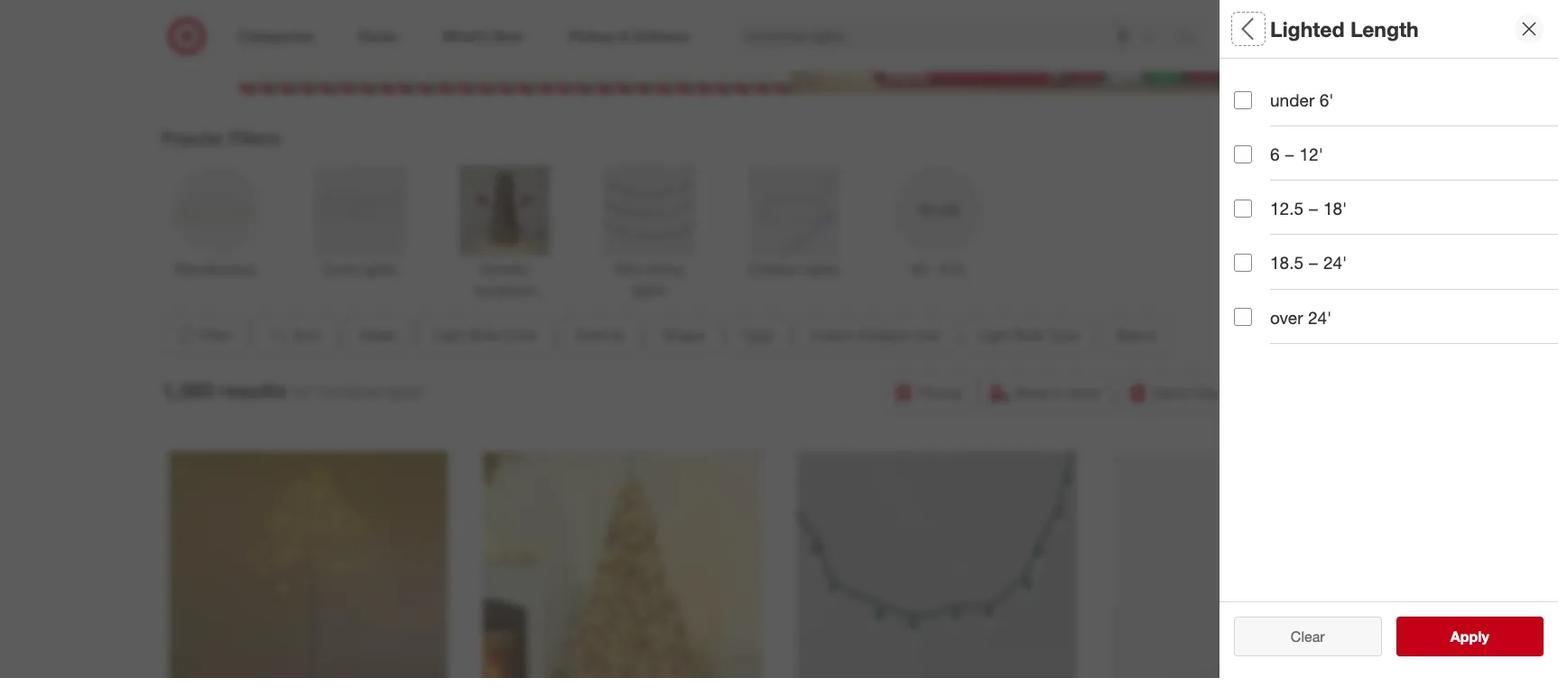 Task type: vqa. For each thing, say whether or not it's contained in the screenshot.
24'
yes



Task type: describe. For each thing, give the bounding box(es) containing it.
0 horizontal spatial by
[[610, 326, 625, 344]]

12.5
[[1270, 198, 1304, 219]]

0 horizontal spatial sold by button
[[561, 315, 640, 354]]

"christmas
[[315, 383, 383, 401]]

filter
[[200, 326, 232, 344]]

see results button
[[1396, 617, 1544, 656]]

in
[[1053, 383, 1064, 401]]

novelty sculpture lights
[[475, 260, 535, 319]]

mini string lights
[[615, 260, 683, 299]]

0 horizontal spatial light
[[433, 326, 466, 344]]

12'
[[1300, 144, 1323, 164]]

lighted length inside lighted length button
[[1234, 583, 1357, 604]]

light inside button
[[978, 326, 1010, 344]]

all filters
[[1234, 16, 1321, 41]]

18'
[[1323, 198, 1347, 219]]

1 horizontal spatial type button
[[1234, 311, 1545, 375]]

1 vertical spatial deals button
[[344, 315, 411, 354]]

string
[[646, 260, 683, 278]]

bulb for light bulb type button at the right
[[1014, 326, 1044, 344]]

lighted inside button
[[1234, 583, 1296, 604]]

clear all button
[[1234, 617, 1382, 656]]

clear for clear all
[[1282, 627, 1316, 646]]

sold inside all filters dialog
[[1234, 204, 1271, 224]]

length inside dialog
[[1351, 16, 1419, 41]]

1 vertical spatial 24'
[[1308, 307, 1332, 327]]

wondershop link
[[162, 162, 270, 280]]

popular filters
[[162, 127, 280, 148]]

lights right icicle
[[362, 260, 396, 278]]

brand button
[[1101, 315, 1171, 354]]

clear all
[[1282, 627, 1334, 646]]

filters
[[1265, 16, 1321, 41]]

results for see
[[1462, 627, 1508, 646]]

lights up indoor
[[805, 260, 840, 278]]

over 24'
[[1270, 307, 1332, 327]]

6 – 12'
[[1270, 144, 1323, 164]]

shop in store button
[[981, 372, 1112, 412]]

lighted length button
[[1234, 564, 1545, 627]]

0 horizontal spatial sold
[[576, 326, 606, 344]]

– for 18.5
[[1308, 252, 1319, 273]]

same day delivery
[[1153, 383, 1275, 401]]

icicle lights
[[324, 260, 396, 278]]

mini
[[615, 260, 642, 278]]

same
[[1153, 383, 1190, 401]]

clear button
[[1234, 617, 1382, 656]]

indoor outdoor use button
[[796, 315, 956, 354]]

outdoor inside button
[[857, 326, 911, 344]]

under 6'
[[1270, 89, 1334, 110]]

novelty
[[480, 260, 529, 278]]

– for 12.5
[[1308, 198, 1319, 219]]

4 link
[[1353, 16, 1393, 56]]

bulb inside all filters dialog
[[1280, 141, 1317, 161]]

1 vertical spatial shape button
[[648, 315, 720, 354]]

icicle
[[324, 260, 358, 278]]

$0
[[912, 260, 927, 278]]

1 vertical spatial shape
[[663, 326, 705, 344]]

see results
[[1432, 627, 1508, 646]]

icicle lights link
[[306, 162, 414, 280]]

results for 1,360
[[219, 378, 286, 403]]

1 horizontal spatial sold by button
[[1234, 185, 1545, 248]]

outdoor lights link
[[739, 162, 848, 280]]

-
[[931, 260, 937, 278]]

18.5
[[1270, 252, 1304, 273]]

mini string lights link
[[595, 162, 703, 300]]

apply button
[[1396, 617, 1544, 656]]

1 horizontal spatial light bulb color button
[[1234, 122, 1545, 185]]

6
[[1270, 144, 1280, 164]]

all filters dialog
[[1220, 0, 1558, 678]]

pickup button
[[885, 372, 974, 412]]

12.5 – 18' checkbox
[[1234, 199, 1252, 217]]

sponsored
[[1267, 95, 1321, 108]]

over 24' checkbox
[[1234, 308, 1252, 326]]

1,360
[[162, 378, 214, 403]]

0 vertical spatial 24'
[[1323, 252, 1347, 273]]

all
[[1234, 16, 1259, 41]]

over
[[1270, 307, 1303, 327]]

under
[[1270, 89, 1315, 110]]

sort button
[[253, 315, 337, 354]]

all
[[1320, 627, 1334, 646]]



Task type: locate. For each thing, give the bounding box(es) containing it.
advertisement region
[[237, 4, 1321, 94]]

0 vertical spatial light bulb color
[[1234, 141, 1367, 161]]

0 horizontal spatial deals
[[359, 326, 395, 344]]

results right the "see"
[[1462, 627, 1508, 646]]

color down 6'
[[1322, 141, 1367, 161]]

lighted right "all" on the top of page
[[1270, 16, 1345, 41]]

results inside button
[[1462, 627, 1508, 646]]

lights inside novelty sculpture lights
[[487, 301, 522, 319]]

0 horizontal spatial light bulb color
[[433, 326, 538, 344]]

0 vertical spatial deals button
[[1234, 59, 1545, 122]]

1 horizontal spatial shape button
[[1234, 248, 1545, 311]]

–
[[1285, 144, 1295, 164], [1308, 198, 1319, 219], [1308, 252, 1319, 273]]

type inside button
[[1048, 326, 1079, 344]]

shop in store
[[1015, 383, 1101, 401]]

1 horizontal spatial light bulb color
[[1234, 141, 1367, 161]]

1 vertical spatial by
[[610, 326, 625, 344]]

clear for clear
[[1291, 627, 1325, 646]]

lighted length up the clear all
[[1234, 583, 1357, 604]]

lights inside mini string lights
[[632, 281, 666, 299]]

– right 18.5
[[1308, 252, 1319, 273]]

results
[[219, 378, 286, 403], [1462, 627, 1508, 646]]

shape up over 24' checkbox
[[1234, 267, 1286, 288]]

$15
[[941, 260, 964, 278]]

deals up the "christmas
[[359, 326, 395, 344]]

1 vertical spatial outdoor
[[857, 326, 911, 344]]

color down sculpture
[[503, 326, 538, 344]]

shape button down 18'
[[1234, 248, 1545, 311]]

0 vertical spatial light bulb color button
[[1234, 122, 1545, 185]]

2 horizontal spatial type
[[1234, 330, 1272, 351]]

sold by inside all filters dialog
[[1234, 204, 1294, 224]]

1 vertical spatial sold
[[576, 326, 606, 344]]

sort
[[294, 326, 321, 344]]

shape button
[[1234, 248, 1545, 311], [648, 315, 720, 354]]

type up in
[[1048, 326, 1079, 344]]

0 vertical spatial by
[[1275, 204, 1294, 224]]

clear inside clear button
[[1291, 627, 1325, 646]]

clear
[[1282, 627, 1316, 646], [1291, 627, 1325, 646]]

sold by button
[[1234, 185, 1545, 248], [561, 315, 640, 354]]

indoor outdoor use
[[811, 326, 940, 344]]

shape down mini string lights
[[663, 326, 705, 344]]

– left 18'
[[1308, 198, 1319, 219]]

results left for
[[219, 378, 286, 403]]

same day delivery button
[[1120, 372, 1287, 412]]

2 clear from the left
[[1291, 627, 1325, 646]]

1 horizontal spatial outdoor
[[857, 326, 911, 344]]

1 vertical spatial –
[[1308, 198, 1319, 219]]

shape
[[1234, 267, 1286, 288], [663, 326, 705, 344]]

pickup
[[918, 383, 962, 401]]

search
[[1170, 29, 1213, 47]]

18.5 – 24' checkbox
[[1234, 254, 1252, 272]]

– right 6
[[1285, 144, 1295, 164]]

30ct battery operated led christmas dewdrop fairy string lights warm white with silver wire - wondershop™ image
[[1111, 451, 1390, 678], [1111, 451, 1390, 678]]

1 horizontal spatial sold by
[[1234, 204, 1294, 224]]

delivery
[[1223, 383, 1275, 401]]

2 vertical spatial –
[[1308, 252, 1319, 273]]

bulb right 6
[[1280, 141, 1317, 161]]

1 horizontal spatial deals button
[[1234, 59, 1545, 122]]

by inside all filters dialog
[[1275, 204, 1294, 224]]

1 horizontal spatial type
[[1048, 326, 1079, 344]]

lighted
[[1270, 16, 1345, 41], [1234, 583, 1296, 604]]

1 horizontal spatial light
[[978, 326, 1010, 344]]

shape inside all filters dialog
[[1234, 267, 1286, 288]]

costway prelit 7.5ft christmas tree flocked xmas snowy tree 450 led lights image
[[483, 451, 762, 678], [483, 451, 762, 678]]

0 vertical spatial color
[[1322, 141, 1367, 161]]

1 horizontal spatial sold
[[1234, 204, 1271, 224]]

outdoor lights
[[748, 260, 840, 278]]

wondershop
[[175, 260, 257, 278]]

light bulb color button up 18'
[[1234, 122, 1545, 185]]

1 vertical spatial lighted length
[[1234, 583, 1357, 604]]

apply
[[1451, 627, 1489, 646]]

0 horizontal spatial sold by
[[576, 326, 625, 344]]

filters
[[230, 127, 280, 148]]

What can we help you find? suggestions appear below search field
[[733, 16, 1183, 56]]

sold by up 18.5 – 24' checkbox
[[1234, 204, 1294, 224]]

color inside all filters dialog
[[1322, 141, 1367, 161]]

1 vertical spatial deals
[[359, 326, 395, 344]]

light bulb color down sculpture
[[433, 326, 538, 344]]

shop
[[1015, 383, 1049, 401]]

1 horizontal spatial shape
[[1234, 267, 1286, 288]]

24' right 18.5
[[1323, 252, 1347, 273]]

bulb for bottom "light bulb color" button
[[470, 326, 499, 344]]

lights down sculpture
[[487, 301, 522, 319]]

0 vertical spatial deals
[[1234, 77, 1280, 98]]

1 clear from the left
[[1282, 627, 1316, 646]]

light bulb color inside all filters dialog
[[1234, 141, 1367, 161]]

sold
[[1234, 204, 1271, 224], [576, 326, 606, 344]]

6'
[[1320, 89, 1334, 110]]

light bulb color button down sculpture
[[418, 315, 554, 354]]

color
[[1322, 141, 1367, 161], [503, 326, 538, 344]]

0 vertical spatial shape
[[1234, 267, 1286, 288]]

light bulb color down sponsored
[[1234, 141, 1367, 161]]

bulb up shop
[[1014, 326, 1044, 344]]

use
[[915, 326, 940, 344]]

indoor
[[811, 326, 853, 344]]

lighted length inside dialog
[[1270, 16, 1419, 41]]

0 vertical spatial results
[[219, 378, 286, 403]]

deals inside all filters dialog
[[1234, 77, 1280, 98]]

length inside button
[[1300, 583, 1357, 604]]

type left indoor
[[743, 326, 773, 344]]

0 vertical spatial shape button
[[1234, 248, 1545, 311]]

lighted length dialog
[[1220, 0, 1558, 678]]

0 vertical spatial –
[[1285, 144, 1295, 164]]

light bulb type button
[[963, 315, 1094, 354]]

sold by
[[1234, 204, 1294, 224], [576, 326, 625, 344]]

by
[[1275, 204, 1294, 224], [610, 326, 625, 344]]

day
[[1194, 383, 1219, 401]]

light inside all filters dialog
[[1234, 141, 1275, 161]]

brand
[[1117, 326, 1156, 344]]

deals button
[[1234, 59, 1545, 122], [344, 315, 411, 354]]

0 horizontal spatial color
[[503, 326, 538, 344]]

1 vertical spatial sold by
[[576, 326, 625, 344]]

lights down the string
[[632, 281, 666, 299]]

0 horizontal spatial type button
[[727, 315, 789, 354]]

under 6' checkbox
[[1234, 91, 1252, 109]]

1 horizontal spatial bulb
[[1014, 326, 1044, 344]]

lighted length up 6'
[[1270, 16, 1419, 41]]

24' right over
[[1308, 307, 1332, 327]]

type button
[[1234, 311, 1545, 375], [727, 315, 789, 354]]

0 horizontal spatial light bulb color button
[[418, 315, 554, 354]]

$0 - $15
[[912, 260, 964, 278]]

2 horizontal spatial bulb
[[1280, 141, 1317, 161]]

light
[[1234, 141, 1275, 161], [433, 326, 466, 344], [978, 326, 1010, 344]]

deals button down 4 link
[[1234, 59, 1545, 122]]

0 horizontal spatial shape
[[663, 326, 705, 344]]

1 horizontal spatial by
[[1275, 204, 1294, 224]]

0 horizontal spatial deals button
[[344, 315, 411, 354]]

18.5 – 24'
[[1270, 252, 1347, 273]]

0 vertical spatial outdoor
[[748, 260, 801, 278]]

1 vertical spatial length
[[1300, 583, 1357, 604]]

1 vertical spatial lighted
[[1234, 583, 1296, 604]]

– for 6
[[1285, 144, 1295, 164]]

bulb down sculpture
[[470, 326, 499, 344]]

lights
[[362, 260, 396, 278], [805, 260, 840, 278], [632, 281, 666, 299], [487, 301, 522, 319]]

1 horizontal spatial deals
[[1234, 77, 1280, 98]]

$0 - $15 link
[[884, 162, 992, 280]]

costway 2ft/ 4ft/ 5ft/ 6ft pre-lit white twig birch tree for christmas holiday w/ led lights image
[[168, 451, 447, 678], [168, 451, 447, 678]]

see
[[1432, 627, 1458, 646]]

1,360 results for "christmas lights"
[[162, 378, 426, 403]]

bulb
[[1280, 141, 1317, 161], [470, 326, 499, 344], [1014, 326, 1044, 344]]

0 vertical spatial lighted length
[[1270, 16, 1419, 41]]

0 vertical spatial sold by
[[1234, 204, 1294, 224]]

novelty sculpture lights link
[[451, 162, 559, 319]]

0 vertical spatial length
[[1351, 16, 1419, 41]]

4
[[1381, 19, 1386, 30]]

for
[[294, 383, 311, 401]]

type inside all filters dialog
[[1234, 330, 1272, 351]]

1 vertical spatial results
[[1462, 627, 1508, 646]]

100ct led smooth mini christmas string lights with green wire - wondershop™ image
[[797, 451, 1076, 678], [797, 451, 1076, 678]]

lights"
[[387, 383, 426, 401]]

search button
[[1170, 16, 1213, 60]]

lighted inside dialog
[[1270, 16, 1345, 41]]

0 horizontal spatial results
[[219, 378, 286, 403]]

0 horizontal spatial type
[[743, 326, 773, 344]]

lighted length
[[1270, 16, 1419, 41], [1234, 583, 1357, 604]]

light bulb color button
[[1234, 122, 1545, 185], [418, 315, 554, 354]]

type
[[743, 326, 773, 344], [1048, 326, 1079, 344], [1234, 330, 1272, 351]]

24'
[[1323, 252, 1347, 273], [1308, 307, 1332, 327]]

by down mini string lights
[[610, 326, 625, 344]]

2 horizontal spatial light
[[1234, 141, 1275, 161]]

6 – 12' checkbox
[[1234, 145, 1252, 163]]

deals down "all" on the top of page
[[1234, 77, 1280, 98]]

popular
[[162, 127, 225, 148]]

by right 12.5 – 18' checkbox
[[1275, 204, 1294, 224]]

0 vertical spatial sold by button
[[1234, 185, 1545, 248]]

0 vertical spatial lighted
[[1270, 16, 1345, 41]]

bulb inside button
[[1014, 326, 1044, 344]]

1 vertical spatial color
[[503, 326, 538, 344]]

12.5 – 18'
[[1270, 198, 1347, 219]]

length
[[1351, 16, 1419, 41], [1300, 583, 1357, 604]]

outdoor
[[748, 260, 801, 278], [857, 326, 911, 344]]

sculpture
[[475, 281, 535, 299]]

light bulb color
[[1234, 141, 1367, 161], [433, 326, 538, 344]]

1 vertical spatial sold by button
[[561, 315, 640, 354]]

sold by down 'mini'
[[576, 326, 625, 344]]

clear inside button
[[1282, 627, 1316, 646]]

filter button
[[162, 315, 246, 354]]

lighted up the clear all
[[1234, 583, 1296, 604]]

1 vertical spatial light bulb color button
[[418, 315, 554, 354]]

0 horizontal spatial bulb
[[470, 326, 499, 344]]

type down over 24' checkbox
[[1234, 330, 1272, 351]]

1 horizontal spatial results
[[1462, 627, 1508, 646]]

light bulb type
[[978, 326, 1079, 344]]

store
[[1068, 383, 1101, 401]]

0 horizontal spatial shape button
[[648, 315, 720, 354]]

deals button up the "christmas
[[344, 315, 411, 354]]

0 vertical spatial sold
[[1234, 204, 1271, 224]]

shape button down mini string lights
[[648, 315, 720, 354]]

1 vertical spatial light bulb color
[[433, 326, 538, 344]]

0 horizontal spatial outdoor
[[748, 260, 801, 278]]

1 horizontal spatial color
[[1322, 141, 1367, 161]]



